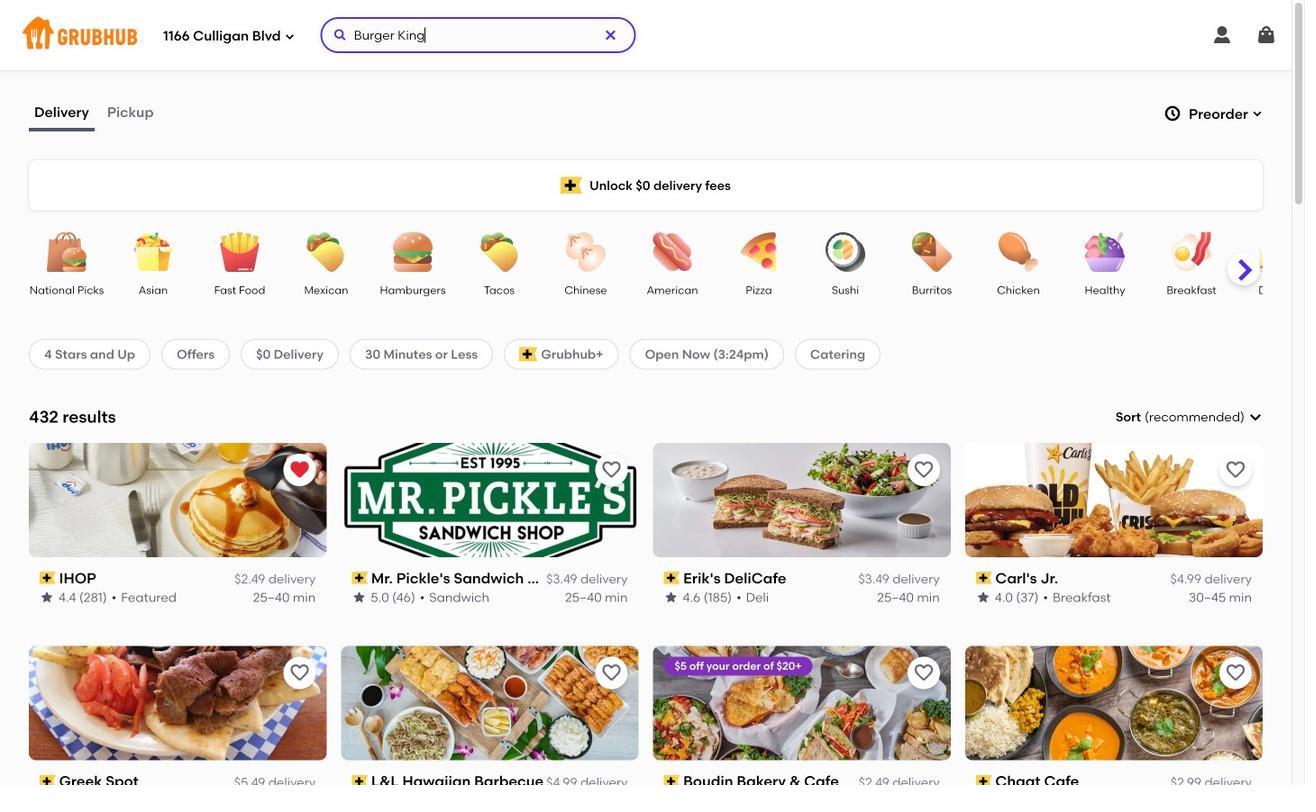 Task type: vqa. For each thing, say whether or not it's contained in the screenshot.
Burritos IMAGE
yes



Task type: describe. For each thing, give the bounding box(es) containing it.
star icon image for subscription pass icon for mr. pickle's sandwich shop (410-san jose) logo
[[352, 591, 366, 605]]

star icon image for subscription pass icon associated with erik's delicafe logo on the right
[[664, 591, 678, 605]]

subscription pass image for mr. pickle's sandwich shop (410-san jose) logo
[[352, 572, 368, 585]]

american image
[[641, 233, 704, 272]]

subscription pass image for carl's jr. logo
[[976, 572, 992, 585]]

boudin bakery & cafe logo image
[[653, 647, 951, 761]]

healthy image
[[1073, 233, 1137, 272]]

pizza image
[[727, 233, 790, 272]]

chinese image
[[554, 233, 617, 272]]

1 vertical spatial grubhub plus flag logo image
[[519, 347, 538, 362]]

star icon image for ihop logo's subscription pass icon
[[40, 591, 54, 605]]

national picks image
[[35, 233, 98, 272]]

l&l hawaiian barbecue logo image
[[341, 647, 639, 761]]

burritos image
[[900, 233, 964, 272]]

chaat cafe logo image
[[965, 647, 1263, 761]]



Task type: locate. For each thing, give the bounding box(es) containing it.
star icon image for subscription pass icon corresponding to carl's jr. logo
[[976, 591, 990, 605]]

sushi image
[[814, 233, 877, 272]]

subscription pass image for erik's delicafe logo on the right
[[664, 572, 680, 585]]

tacos image
[[468, 233, 531, 272]]

1 subscription pass image from the left
[[40, 776, 56, 786]]

asian image
[[122, 233, 185, 272]]

subscription pass image for boudin bakery & cafe logo
[[664, 776, 680, 786]]

0 horizontal spatial subscription pass image
[[40, 776, 56, 786]]

ihop logo image
[[29, 443, 327, 558]]

1 star icon image from the left
[[40, 591, 54, 605]]

svg image
[[1211, 24, 1233, 46], [333, 28, 348, 42], [604, 28, 618, 42], [1164, 105, 1182, 123]]

grubhub plus flag logo image
[[561, 177, 582, 194], [519, 347, 538, 362]]

3 star icon image from the left
[[664, 591, 678, 605]]

erik's delicafe logo image
[[653, 443, 951, 558]]

subscription pass image
[[40, 572, 56, 585], [352, 572, 368, 585], [664, 572, 680, 585], [976, 572, 992, 585], [352, 776, 368, 786], [976, 776, 992, 786]]

star icon image
[[40, 591, 54, 605], [352, 591, 366, 605], [664, 591, 678, 605], [976, 591, 990, 605]]

2 star icon image from the left
[[352, 591, 366, 605]]

1 horizontal spatial grubhub plus flag logo image
[[561, 177, 582, 194]]

0 horizontal spatial grubhub plus flag logo image
[[519, 347, 538, 362]]

1 horizontal spatial subscription pass image
[[664, 776, 680, 786]]

main navigation navigation
[[0, 0, 1292, 70]]

fast food image
[[208, 233, 271, 272]]

subscription pass image for the greek spot logo
[[40, 776, 56, 786]]

svg image
[[1256, 24, 1277, 46], [284, 31, 295, 42], [1252, 108, 1263, 119], [1248, 410, 1263, 425]]

0 vertical spatial grubhub plus flag logo image
[[561, 177, 582, 194]]

greek spot logo image
[[29, 647, 327, 761]]

hamburgers image
[[381, 233, 444, 272]]

carl's jr. logo image
[[965, 443, 1263, 558]]

mexican image
[[295, 233, 358, 272]]

None field
[[1116, 408, 1263, 427]]

mr. pickle's sandwich shop (410-san jose) logo image
[[341, 443, 639, 558]]

4 star icon image from the left
[[976, 591, 990, 605]]

subscription pass image
[[40, 776, 56, 786], [664, 776, 680, 786]]

2 subscription pass image from the left
[[664, 776, 680, 786]]

subscription pass image for ihop logo
[[40, 572, 56, 585]]

chicken image
[[987, 233, 1050, 272]]

breakfast image
[[1160, 233, 1223, 272]]

Search for food, convenience, alcohol... search field
[[321, 17, 636, 53]]



